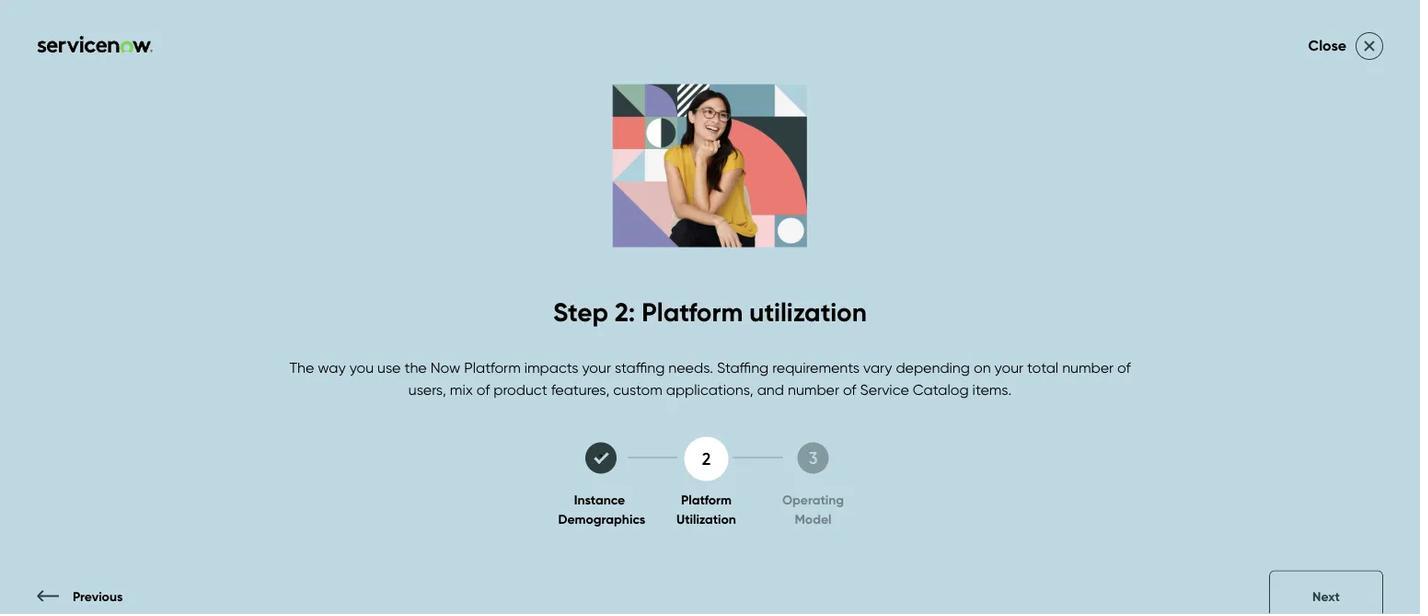 Task type: describe. For each thing, give the bounding box(es) containing it.
the way you use the now platform impacts your staffing needs. staffing requirements vary depending on your total number of users, mix of product features, custom applications, and number of service catalog items.
[[289, 358, 1131, 399]]

step
[[553, 296, 608, 328]]

vary
[[864, 358, 892, 376]]

team inside your servicenow® platform team establishes, maintains, and extends servicenow as a stra
[[1001, 345, 1036, 363]]

need
[[1260, 433, 1295, 451]]

needs.
[[669, 358, 713, 376]]

estimator inside servicenow platform team estimator
[[812, 259, 1006, 314]]

operating
[[782, 492, 844, 508]]

platform inside use the platform team estimator to find out how many people you need to build your team
[[867, 433, 923, 451]]

2 to from the left
[[1299, 433, 1313, 451]]

platform inside platform utilization
[[681, 492, 732, 508]]

services
[[706, 76, 762, 94]]

demographics
[[558, 511, 646, 527]]

depending
[[896, 358, 970, 376]]

1
[[599, 451, 603, 465]]

2 horizontal spatial of
[[1118, 358, 1131, 376]]

many
[[1140, 433, 1177, 451]]

next link
[[1270, 570, 1384, 614]]

1 to from the left
[[1035, 433, 1049, 451]]

build
[[1316, 433, 1349, 451]]

a
[[1384, 345, 1394, 363]]

platform
[[940, 345, 997, 363]]

utilization
[[750, 296, 867, 328]]

close
[[1309, 37, 1347, 54]]

services link
[[706, 67, 762, 104]]

you inside use the platform team estimator to find out how many people you need to build your team
[[1232, 433, 1257, 451]]

service
[[860, 381, 909, 399]]

step 2: platform utilization
[[553, 296, 867, 328]]

catalog
[[913, 381, 969, 399]]

servicenow inside servicenow platform team estimator
[[812, 202, 1053, 256]]

stra
[[1397, 345, 1420, 363]]

0 horizontal spatial and
[[567, 76, 593, 94]]

maintains,
[[1121, 345, 1190, 363]]

out
[[1081, 433, 1104, 451]]

operating model
[[782, 492, 844, 527]]

users,
[[409, 381, 446, 399]]

establishes,
[[1040, 345, 1118, 363]]

and inside your servicenow® platform team establishes, maintains, and extends servicenow as a stra
[[1194, 345, 1221, 363]]

events and webinars link
[[519, 67, 661, 104]]

get
[[807, 76, 833, 94]]

utilization
[[677, 511, 736, 527]]

impacts
[[524, 358, 579, 376]]

extends
[[1225, 345, 1278, 363]]

get support link
[[807, 67, 891, 104]]

requirements
[[773, 358, 860, 376]]

your
[[812, 345, 841, 363]]



Task type: locate. For each thing, give the bounding box(es) containing it.
2 horizontal spatial your
[[1353, 433, 1382, 451]]

you left the use
[[349, 358, 374, 376]]

estimator down items.
[[968, 433, 1031, 451]]

platform inside servicenow platform team estimator
[[1064, 202, 1237, 256]]

of left 'service'
[[843, 381, 857, 399]]

and inside the way you use the now platform impacts your staffing needs. staffing requirements vary depending on your total number of users, mix of product features, custom applications, and number of service catalog items.
[[757, 381, 784, 399]]

0 horizontal spatial servicenow
[[812, 202, 1053, 256]]

the
[[289, 358, 314, 376]]

and
[[567, 76, 593, 94], [1194, 345, 1221, 363], [757, 381, 784, 399]]

now
[[431, 358, 461, 376]]

1 vertical spatial and
[[1194, 345, 1221, 363]]

your up features,
[[582, 358, 611, 376]]

0 horizontal spatial of
[[477, 381, 490, 399]]

model
[[795, 511, 832, 527]]

team right the on
[[1001, 345, 1036, 363]]

your
[[582, 358, 611, 376], [995, 358, 1024, 376], [1353, 433, 1382, 451]]

and right events
[[567, 76, 593, 94]]

of right establishes,
[[1118, 358, 1131, 376]]

0 horizontal spatial to
[[1035, 433, 1049, 451]]

on
[[974, 358, 991, 376]]

the up users,
[[405, 358, 427, 376]]

way
[[318, 358, 346, 376]]

0 vertical spatial team
[[1001, 345, 1036, 363]]

1 horizontal spatial you
[[1232, 433, 1257, 451]]

webinars
[[597, 76, 661, 94]]

instance
[[574, 492, 625, 508]]

your right the on
[[995, 358, 1024, 376]]

1 vertical spatial servicenow
[[1282, 345, 1361, 363]]

1 horizontal spatial the
[[841, 433, 863, 451]]

the right use
[[841, 433, 863, 451]]

total
[[1027, 358, 1059, 376]]

use
[[378, 358, 401, 376]]

0 vertical spatial servicenow
[[812, 202, 1053, 256]]

2 vertical spatial and
[[757, 381, 784, 399]]

0 vertical spatial estimator
[[812, 259, 1006, 314]]

applications,
[[666, 381, 754, 399]]

0 vertical spatial number
[[1062, 358, 1114, 376]]

servicenow®
[[845, 345, 936, 363]]

how
[[1108, 433, 1136, 451]]

1 vertical spatial you
[[1232, 433, 1257, 451]]

team
[[1001, 345, 1036, 363], [1386, 433, 1420, 451]]

0 vertical spatial and
[[567, 76, 593, 94]]

1 horizontal spatial team
[[1248, 202, 1359, 256]]

you left need
[[1232, 433, 1257, 451]]

your servicenow® platform team establishes, maintains, and extends servicenow as a stra
[[812, 345, 1420, 407]]

use
[[812, 433, 837, 451]]

and down staffing
[[757, 381, 784, 399]]

support
[[836, 76, 891, 94]]

team inside servicenow platform team estimator
[[1248, 202, 1359, 256]]

platform inside the way you use the now platform impacts your staffing needs. staffing requirements vary depending on your total number of users, mix of product features, custom applications, and number of service catalog items.
[[464, 358, 521, 376]]

to left build
[[1299, 433, 1313, 451]]

3
[[809, 448, 818, 468]]

1 vertical spatial team
[[927, 433, 964, 451]]

previous
[[73, 588, 123, 604]]

your right build
[[1353, 433, 1382, 451]]

features,
[[551, 381, 610, 399]]

to
[[1035, 433, 1049, 451], [1299, 433, 1313, 451]]

staffing
[[717, 358, 769, 376]]

1 horizontal spatial servicenow
[[1282, 345, 1361, 363]]

staffing
[[615, 358, 665, 376]]

servicenow platform team estimator
[[812, 202, 1359, 314]]

0 vertical spatial team
[[1248, 202, 1359, 256]]

team
[[1248, 202, 1359, 256], [927, 433, 964, 451]]

1 vertical spatial estimator
[[968, 433, 1031, 451]]

of right mix
[[477, 381, 490, 399]]

1 vertical spatial team
[[1386, 433, 1420, 451]]

use the platform team estimator to find out how many people you need to build your team
[[812, 433, 1420, 473]]

people
[[1181, 433, 1229, 451]]

the inside the way you use the now platform impacts your staffing needs. staffing requirements vary depending on your total number of users, mix of product features, custom applications, and number of service catalog items.
[[405, 358, 427, 376]]

1 horizontal spatial of
[[843, 381, 857, 399]]

0 horizontal spatial number
[[788, 381, 840, 399]]

you inside the way you use the now platform impacts your staffing needs. staffing requirements vary depending on your total number of users, mix of product features, custom applications, and number of service catalog items.
[[349, 358, 374, 376]]

0 horizontal spatial the
[[405, 358, 427, 376]]

estimator
[[812, 259, 1006, 314], [968, 433, 1031, 451]]

the
[[405, 358, 427, 376], [841, 433, 863, 451]]

you
[[349, 358, 374, 376], [1232, 433, 1257, 451]]

number right total
[[1062, 358, 1114, 376]]

get support
[[807, 76, 891, 94]]

of
[[1118, 358, 1131, 376], [477, 381, 490, 399], [843, 381, 857, 399]]

1 horizontal spatial to
[[1299, 433, 1313, 451]]

0 horizontal spatial your
[[582, 358, 611, 376]]

platform
[[1064, 202, 1237, 256], [642, 296, 743, 328], [464, 358, 521, 376], [867, 433, 923, 451], [681, 492, 732, 508]]

next
[[1313, 588, 1340, 604]]

1 vertical spatial the
[[841, 433, 863, 451]]

1 horizontal spatial and
[[757, 381, 784, 399]]

the inside use the platform team estimator to find out how many people you need to build your team
[[841, 433, 863, 451]]

find
[[1052, 433, 1078, 451]]

1 horizontal spatial team
[[1386, 433, 1420, 451]]

0 vertical spatial the
[[405, 358, 427, 376]]

1 vertical spatial number
[[788, 381, 840, 399]]

items.
[[973, 381, 1012, 399]]

0 horizontal spatial team
[[1001, 345, 1036, 363]]

instance demographics
[[558, 492, 646, 527]]

product
[[494, 381, 547, 399]]

custom
[[613, 381, 663, 399]]

platform utilization
[[677, 492, 736, 527]]

0 horizontal spatial team
[[927, 433, 964, 451]]

1 horizontal spatial your
[[995, 358, 1024, 376]]

mix
[[450, 381, 473, 399]]

0 horizontal spatial you
[[349, 358, 374, 376]]

estimator up 'servicenow®'
[[812, 259, 1006, 314]]

1 horizontal spatial number
[[1062, 358, 1114, 376]]

2 horizontal spatial and
[[1194, 345, 1221, 363]]

and left the extends
[[1194, 345, 1221, 363]]

team inside use the platform team estimator to find out how many people you need to build your team
[[927, 433, 964, 451]]

to left find
[[1035, 433, 1049, 451]]

as
[[1365, 345, 1381, 363]]

team right build
[[1386, 433, 1420, 451]]

0 vertical spatial you
[[349, 358, 374, 376]]

number down requirements
[[788, 381, 840, 399]]

servicenow inside your servicenow® platform team establishes, maintains, and extends servicenow as a stra
[[1282, 345, 1361, 363]]

events and webinars
[[519, 76, 661, 94]]

2:
[[615, 296, 635, 328]]

team inside use the platform team estimator to find out how many people you need to build your team
[[1386, 433, 1420, 451]]

your inside use the platform team estimator to find out how many people you need to build your team
[[1353, 433, 1382, 451]]

2
[[702, 449, 711, 469]]

events
[[519, 76, 563, 94]]

estimator inside use the platform team estimator to find out how many people you need to build your team
[[968, 433, 1031, 451]]

servicenow
[[812, 202, 1053, 256], [1282, 345, 1361, 363]]

number
[[1062, 358, 1114, 376], [788, 381, 840, 399]]



Task type: vqa. For each thing, say whether or not it's contained in the screenshot.
operating model
yes



